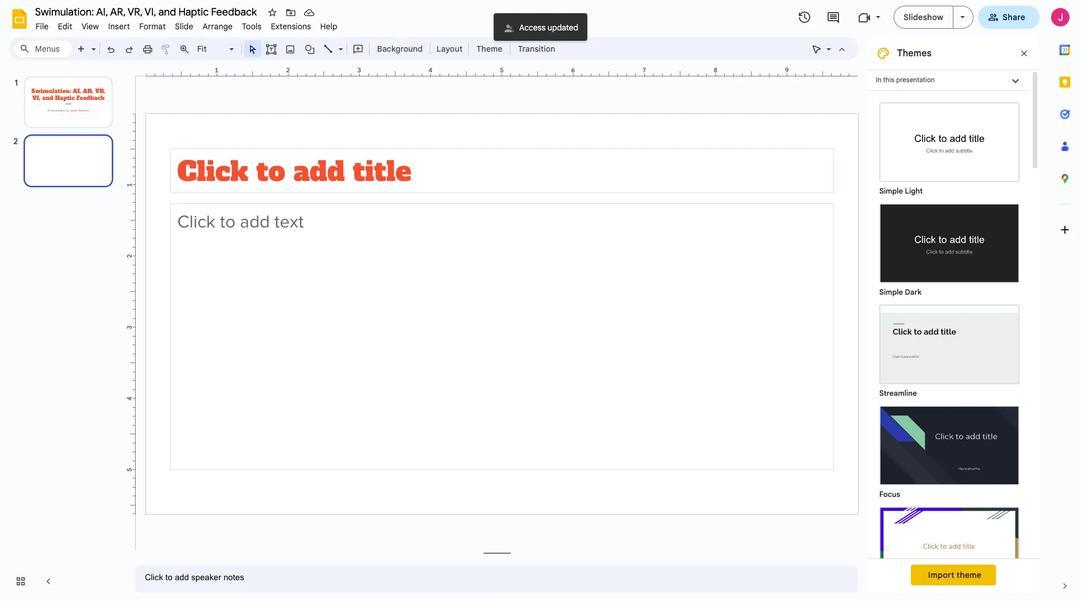 Task type: vqa. For each thing, say whether or not it's contained in the screenshot.
Text Wrapping tab
no



Task type: describe. For each thing, give the bounding box(es) containing it.
arrange menu item
[[198, 20, 237, 33]]

file menu item
[[31, 20, 53, 33]]

insert menu item
[[104, 20, 135, 33]]

access
[[520, 22, 546, 32]]

insert image image
[[284, 41, 297, 57]]

edit menu item
[[53, 20, 77, 33]]

tools menu item
[[237, 20, 266, 33]]

file
[[36, 21, 49, 32]]

simple for simple dark
[[880, 288, 904, 297]]

Streamline radio
[[874, 299, 1026, 400]]

edit
[[58, 21, 72, 32]]

themes
[[898, 48, 932, 59]]

Zoom field
[[194, 41, 239, 58]]

slideshow button
[[894, 6, 954, 29]]

transition button
[[513, 40, 561, 58]]

theme
[[957, 570, 982, 581]]

extensions
[[271, 21, 311, 32]]

slide
[[175, 21, 193, 32]]

presentation options image
[[961, 16, 965, 18]]

import theme button
[[912, 565, 997, 586]]

menu bar inside menu bar banner
[[31, 15, 342, 34]]

shift image
[[881, 508, 1019, 586]]

view
[[82, 21, 99, 32]]

transition
[[518, 44, 556, 54]]

help
[[320, 21, 338, 32]]

Simple Light radio
[[874, 97, 1026, 603]]

simple dark
[[880, 288, 922, 297]]

import theme
[[929, 570, 982, 581]]

background
[[377, 44, 423, 54]]

view menu item
[[77, 20, 104, 33]]

mode and view toolbar
[[808, 37, 852, 60]]

in this presentation tab
[[868, 70, 1031, 91]]

Shift radio
[[874, 501, 1026, 603]]

slide menu item
[[170, 20, 198, 33]]

themes application
[[0, 0, 1082, 603]]

select line image
[[336, 41, 343, 45]]



Task type: locate. For each thing, give the bounding box(es) containing it.
arrange
[[203, 21, 233, 32]]

simple
[[880, 186, 904, 196], [880, 288, 904, 297]]

option group inside themes section
[[868, 91, 1031, 603]]

1 vertical spatial simple
[[880, 288, 904, 297]]

Simple Dark radio
[[874, 198, 1026, 299]]

theme button
[[472, 40, 508, 58]]

simple for simple light
[[880, 186, 904, 196]]

tab list
[[1050, 34, 1082, 570]]

streamline
[[880, 389, 918, 399]]

access updated
[[520, 22, 579, 32]]

shape image
[[303, 41, 317, 57]]

Star checkbox
[[265, 5, 281, 21]]

share
[[1003, 12, 1026, 22]]

import
[[929, 570, 955, 581]]

tab list inside menu bar banner
[[1050, 34, 1082, 570]]

main toolbar
[[71, 40, 561, 58]]

Rename text field
[[31, 5, 263, 18]]

dark
[[905, 288, 922, 297]]

insert
[[108, 21, 130, 32]]

in this presentation
[[876, 76, 935, 84]]

Zoom text field
[[196, 41, 228, 57]]

1 simple from the top
[[880, 186, 904, 196]]

focus
[[880, 490, 901, 500]]

tools
[[242, 21, 262, 32]]

navigation inside 'themes' application
[[0, 65, 127, 603]]

format menu item
[[135, 20, 170, 33]]

menu bar
[[31, 15, 342, 34]]

option group
[[868, 91, 1031, 603]]

theme
[[477, 44, 503, 54]]

themes section
[[868, 37, 1040, 603]]

navigation
[[0, 65, 127, 603]]

background button
[[372, 40, 428, 58]]

simple light
[[880, 186, 923, 196]]

simple left dark
[[880, 288, 904, 297]]

layout
[[437, 44, 463, 54]]

light
[[905, 186, 923, 196]]

Focus radio
[[874, 400, 1026, 501]]

extensions menu item
[[266, 20, 316, 33]]

presentation
[[897, 76, 935, 84]]

updated
[[548, 22, 579, 32]]

layout button
[[433, 40, 466, 58]]

2 simple from the top
[[880, 288, 904, 297]]

0 vertical spatial simple
[[880, 186, 904, 196]]

option group containing simple light
[[868, 91, 1031, 603]]

help menu item
[[316, 20, 342, 33]]

menu bar banner
[[0, 0, 1082, 603]]

Menus field
[[14, 41, 72, 57]]

this
[[884, 76, 895, 84]]

menu bar containing file
[[31, 15, 342, 34]]

slideshow
[[904, 12, 944, 22]]

in
[[876, 76, 882, 84]]

new slide with layout image
[[89, 41, 96, 45]]

share button
[[979, 6, 1040, 29]]

format
[[139, 21, 166, 32]]

simple left 'light'
[[880, 186, 904, 196]]



